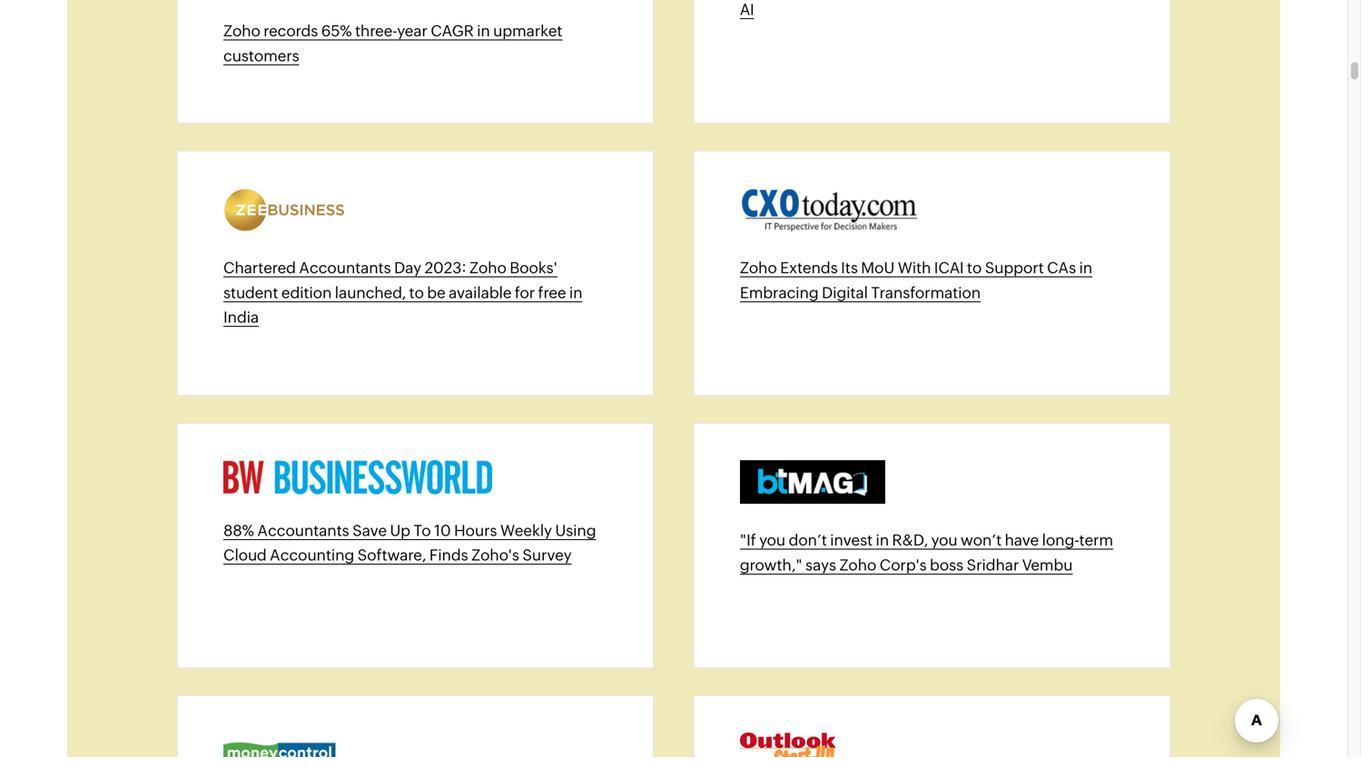 Task type: describe. For each thing, give the bounding box(es) containing it.
digital
[[822, 284, 868, 301]]

2 you from the left
[[931, 531, 958, 549]]

upmarket
[[493, 22, 562, 40]]

cas
[[1047, 259, 1076, 277]]

software,
[[357, 546, 426, 564]]

chartered accountants day 2023: zoho books' student edition launched, to be available for free in india
[[223, 259, 583, 326]]

up
[[390, 522, 410, 539]]

transformation
[[871, 284, 981, 301]]

"if
[[740, 531, 756, 549]]

chartered accountants day 2023: zoho books' student edition launched, to be available for free in india link
[[223, 259, 583, 327]]

finds
[[429, 546, 468, 564]]

india
[[223, 308, 259, 326]]

be
[[427, 284, 446, 301]]

vembu
[[1022, 556, 1073, 574]]

accountants for chartered
[[299, 259, 391, 277]]

weekly
[[500, 522, 552, 539]]

zoho_general_pages image for day
[[223, 188, 344, 232]]

zoho_general_pages image for save
[[223, 460, 492, 494]]

"if you don't invest in r&d, you won't have long-term growth," says zoho corp's boss sridhar vembu link
[[740, 531, 1113, 575]]

"if you don't invest in r&d, you won't have long-term growth," says zoho corp's boss sridhar vembu
[[740, 531, 1113, 574]]

available
[[449, 284, 512, 301]]

for
[[515, 284, 535, 301]]

long-
[[1042, 531, 1079, 549]]

don't
[[789, 531, 827, 549]]

88% accountants save up to 10 hours weekly using cloud accounting software, finds zoho's survey
[[223, 522, 596, 564]]

accountants for 88%
[[257, 522, 349, 539]]

88% accountants save up to 10 hours weekly using cloud accounting software, finds zoho's survey link
[[223, 522, 596, 565]]

in inside "zoho extends its mou with icai to support cas in embracing digital transformation"
[[1079, 259, 1092, 277]]

boss
[[930, 556, 964, 574]]

cloud
[[223, 546, 267, 564]]

to
[[414, 522, 431, 539]]

in inside "if you don't invest in r&d, you won't have long-term growth," says zoho corp's boss sridhar vembu
[[876, 531, 889, 549]]

books'
[[510, 259, 557, 277]]

embracing
[[740, 284, 819, 301]]

zoho records 65% three-year cagr in upmarket customers link
[[223, 22, 562, 65]]

day
[[394, 259, 421, 277]]

three-
[[355, 22, 397, 40]]

zoho_general_pages image for its
[[740, 188, 918, 232]]

invest
[[830, 531, 873, 549]]

hours
[[454, 522, 497, 539]]



Task type: vqa. For each thing, say whether or not it's contained in the screenshot.
it on the right top
no



Task type: locate. For each thing, give the bounding box(es) containing it.
in right 'cagr'
[[477, 22, 490, 40]]

zoho's
[[471, 546, 519, 564]]

zoho up embracing
[[740, 259, 777, 277]]

zoho up available
[[469, 259, 507, 277]]

with
[[898, 259, 931, 277]]

zoho down invest in the bottom of the page
[[839, 556, 876, 574]]

r&d,
[[892, 531, 928, 549]]

year
[[397, 22, 428, 40]]

student
[[223, 284, 278, 301]]

support
[[985, 259, 1044, 277]]

records
[[264, 22, 318, 40]]

0 horizontal spatial you
[[759, 531, 786, 549]]

sridhar
[[967, 556, 1019, 574]]

accounting
[[270, 546, 354, 564]]

zoho records 65% three-year cagr in upmarket customers
[[223, 22, 562, 64]]

in inside 'zoho records 65% three-year cagr in upmarket customers'
[[477, 22, 490, 40]]

accountants
[[299, 259, 391, 277], [257, 522, 349, 539]]

zoho up customers
[[223, 22, 260, 40]]

accountants up accounting
[[257, 522, 349, 539]]

88%
[[223, 522, 254, 539]]

1 you from the left
[[759, 531, 786, 549]]

you
[[759, 531, 786, 549], [931, 531, 958, 549]]

accountants inside the 88% accountants save up to 10 hours weekly using cloud accounting software, finds zoho's survey
[[257, 522, 349, 539]]

zoho inside 'zoho records 65% three-year cagr in upmarket customers'
[[223, 22, 260, 40]]

corp's
[[880, 556, 927, 574]]

accountants inside chartered accountants day 2023: zoho books' student edition launched, to be available for free in india
[[299, 259, 391, 277]]

to left be
[[409, 284, 424, 301]]

in
[[477, 22, 490, 40], [1079, 259, 1092, 277], [569, 284, 583, 301], [876, 531, 889, 549]]

mou
[[861, 259, 895, 277]]

won't
[[961, 531, 1002, 549]]

2023:
[[425, 259, 466, 277]]

growth,"
[[740, 556, 802, 574]]

zoho inside chartered accountants day 2023: zoho books' student edition launched, to be available for free in india
[[469, 259, 507, 277]]

in inside chartered accountants day 2023: zoho books' student edition launched, to be available for free in india
[[569, 284, 583, 301]]

1 horizontal spatial you
[[931, 531, 958, 549]]

0 vertical spatial to
[[967, 259, 982, 277]]

zoho
[[223, 22, 260, 40], [469, 259, 507, 277], [740, 259, 777, 277], [839, 556, 876, 574]]

launched,
[[335, 284, 406, 301]]

in right the free
[[569, 284, 583, 301]]

0 vertical spatial accountants
[[299, 259, 391, 277]]

0 horizontal spatial to
[[409, 284, 424, 301]]

free
[[538, 284, 566, 301]]

cagr
[[431, 22, 474, 40]]

zoho extends its mou with icai to support cas in embracing digital transformation link
[[740, 259, 1092, 302]]

edition
[[281, 284, 332, 301]]

customers
[[223, 47, 299, 64]]

in right cas
[[1079, 259, 1092, 277]]

1 horizontal spatial to
[[967, 259, 982, 277]]

65%
[[321, 22, 352, 40]]

to right icai
[[967, 259, 982, 277]]

save
[[352, 522, 387, 539]]

you up boss
[[931, 531, 958, 549]]

to inside "zoho extends its mou with icai to support cas in embracing digital transformation"
[[967, 259, 982, 277]]

1 vertical spatial accountants
[[257, 522, 349, 539]]

using
[[555, 522, 596, 539]]

10
[[434, 522, 451, 539]]

accountants up launched,
[[299, 259, 391, 277]]

in left "r&d,"
[[876, 531, 889, 549]]

zoho_general_pages image
[[223, 188, 344, 232], [740, 188, 918, 232], [223, 460, 492, 494], [740, 460, 885, 504], [223, 733, 335, 757], [740, 733, 837, 757]]

icai
[[934, 259, 964, 277]]

extends
[[780, 259, 838, 277]]

to inside chartered accountants day 2023: zoho books' student edition launched, to be available for free in india
[[409, 284, 424, 301]]

zoho_general_pages image for don't
[[740, 460, 885, 504]]

you right "if
[[759, 531, 786, 549]]

to
[[967, 259, 982, 277], [409, 284, 424, 301]]

zoho inside "if you don't invest in r&d, you won't have long-term growth," says zoho corp's boss sridhar vembu
[[839, 556, 876, 574]]

zoho inside "zoho extends its mou with icai to support cas in embracing digital transformation"
[[740, 259, 777, 277]]

chartered
[[223, 259, 296, 277]]

zoho extends its mou with icai to support cas in embracing digital transformation
[[740, 259, 1092, 301]]

its
[[841, 259, 858, 277]]

survey
[[522, 546, 572, 564]]

1 vertical spatial to
[[409, 284, 424, 301]]

says
[[805, 556, 836, 574]]

have
[[1005, 531, 1039, 549]]

term
[[1079, 531, 1113, 549]]



